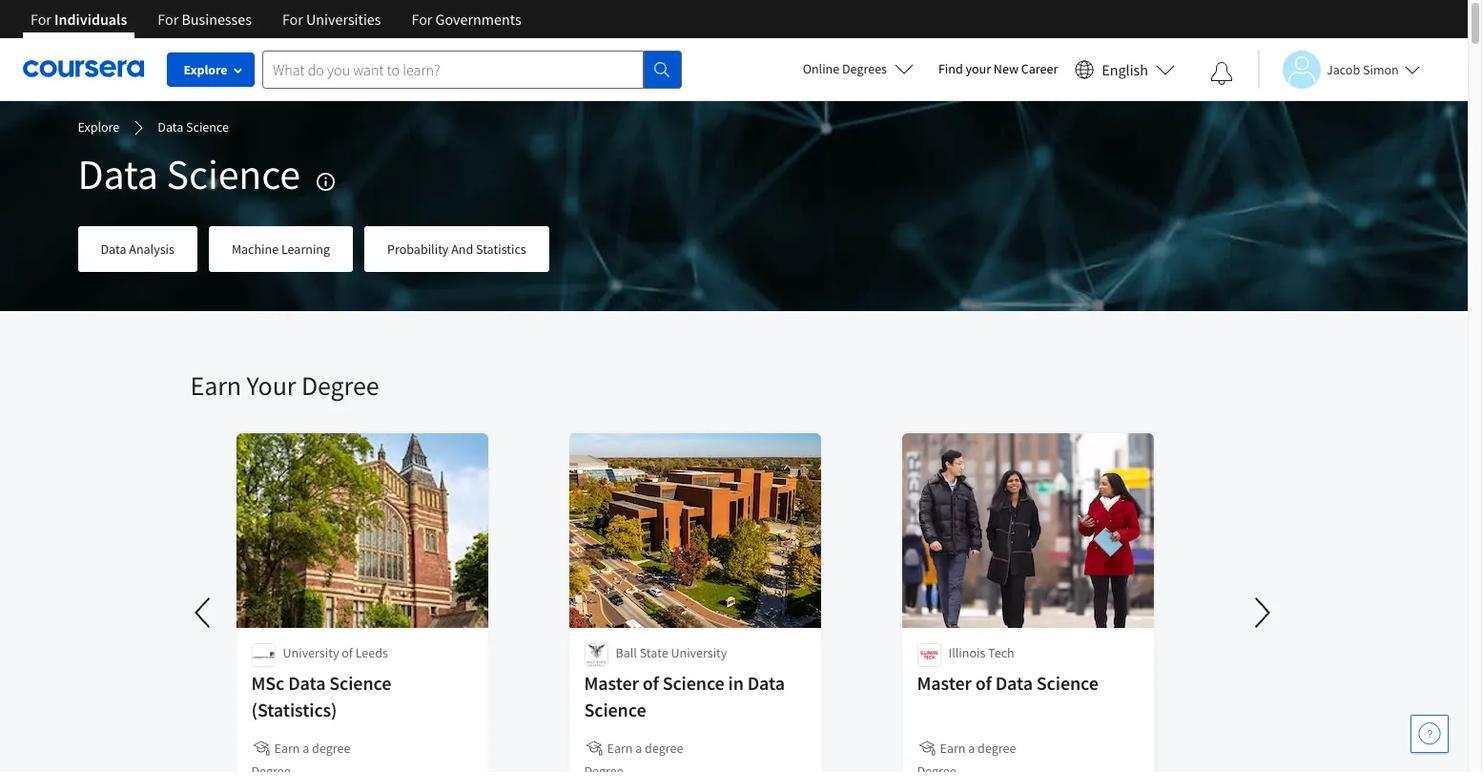 Task type: describe. For each thing, give the bounding box(es) containing it.
for businesses
[[158, 10, 252, 29]]

master for master of science in data science
[[585, 671, 639, 695]]

data analysis link
[[78, 226, 197, 272]]

What do you want to learn? text field
[[262, 50, 644, 88]]

new
[[994, 60, 1019, 77]]

degree
[[301, 368, 379, 403]]

coursera image
[[23, 54, 144, 84]]

machine learning
[[232, 240, 330, 257]]

learning
[[281, 240, 330, 257]]

earn your degree carousel element
[[181, 311, 1286, 772]]

data analysis
[[101, 240, 175, 257]]

a for msc data science (statistics)
[[303, 740, 309, 757]]

for for universities
[[282, 10, 303, 29]]

degree for science
[[978, 740, 1017, 757]]

outlined info action image
[[315, 171, 337, 193]]

0 vertical spatial data science
[[158, 118, 229, 136]]

english button
[[1068, 38, 1183, 100]]

explore button
[[167, 52, 255, 87]]

probability
[[388, 240, 449, 257]]

earn for msc data science (statistics)
[[274, 740, 300, 757]]

data inside master of science in data science
[[748, 671, 785, 695]]

and
[[452, 240, 474, 257]]

earn your degree
[[190, 368, 379, 403]]

your
[[966, 60, 992, 77]]

for for businesses
[[158, 10, 179, 29]]

university of leeds image
[[251, 643, 275, 667]]

data down explore link
[[78, 148, 158, 200]]

probability and statistics
[[388, 240, 526, 257]]

for for individuals
[[31, 10, 51, 29]]

simon
[[1364, 61, 1400, 78]]

help center image
[[1419, 722, 1442, 745]]

science inside msc data science (statistics)
[[329, 671, 391, 695]]

show notifications image
[[1211, 62, 1234, 85]]

of for data
[[976, 671, 992, 695]]

data down tech
[[996, 671, 1033, 695]]

ball state university image
[[585, 643, 608, 667]]

banner navigation
[[15, 0, 537, 52]]

for universities
[[282, 10, 381, 29]]

data inside msc data science (statistics)
[[288, 671, 326, 695]]

online degrees
[[803, 60, 887, 77]]

tech
[[989, 644, 1015, 661]]

a for master of data science
[[969, 740, 976, 757]]

2 university from the left
[[671, 644, 728, 661]]

jacob simon button
[[1259, 50, 1421, 88]]

a for master of science in data science
[[636, 740, 643, 757]]

jacob simon
[[1327, 61, 1400, 78]]

machine learning link
[[209, 226, 353, 272]]

earn for master of data science
[[940, 740, 966, 757]]

for governments
[[412, 10, 522, 29]]

for individuals
[[31, 10, 127, 29]]

earn left your
[[190, 368, 241, 403]]

master of data science
[[918, 671, 1099, 695]]

1 vertical spatial explore
[[78, 118, 120, 136]]

online degrees button
[[788, 48, 929, 90]]

find your new career
[[939, 60, 1059, 77]]

statistics
[[476, 240, 526, 257]]

businesses
[[182, 10, 252, 29]]



Task type: locate. For each thing, give the bounding box(es) containing it.
explore down for businesses
[[184, 61, 228, 78]]

university up msc data science (statistics)
[[283, 644, 339, 661]]

master down illinois tech icon
[[918, 671, 972, 695]]

1 vertical spatial data science
[[78, 148, 301, 200]]

msc data science (statistics)
[[251, 671, 391, 721]]

degree down master of science in data science
[[645, 740, 684, 757]]

master for master of data science
[[918, 671, 972, 695]]

english
[[1103, 60, 1149, 79]]

2 horizontal spatial a
[[969, 740, 976, 757]]

earn a degree down master of science in data science
[[607, 740, 684, 757]]

2 horizontal spatial degree
[[978, 740, 1017, 757]]

of down illinois tech
[[976, 671, 992, 695]]

1 horizontal spatial explore
[[184, 61, 228, 78]]

explore down coursera image
[[78, 118, 120, 136]]

explore link
[[78, 117, 120, 138]]

0 horizontal spatial explore
[[78, 118, 120, 136]]

illinois tech
[[949, 644, 1015, 661]]

find your new career link
[[929, 57, 1068, 81]]

master of science in data science
[[585, 671, 785, 721]]

earn for master of science in data science
[[607, 740, 633, 757]]

explore
[[184, 61, 228, 78], [78, 118, 120, 136]]

for
[[31, 10, 51, 29], [158, 10, 179, 29], [282, 10, 303, 29], [412, 10, 433, 29]]

1 horizontal spatial master
[[918, 671, 972, 695]]

data science up analysis
[[78, 148, 301, 200]]

for left universities
[[282, 10, 303, 29]]

1 master from the left
[[585, 671, 639, 695]]

1 horizontal spatial university
[[671, 644, 728, 661]]

a
[[303, 740, 309, 757], [636, 740, 643, 757], [969, 740, 976, 757]]

leeds
[[356, 644, 388, 661]]

2 horizontal spatial earn a degree
[[940, 740, 1017, 757]]

2 degree from the left
[[645, 740, 684, 757]]

science
[[186, 118, 229, 136], [167, 148, 301, 200], [329, 671, 391, 695], [663, 671, 725, 695], [1037, 671, 1099, 695], [585, 698, 646, 721]]

data up (statistics)
[[288, 671, 326, 695]]

next slide image
[[1240, 590, 1286, 636]]

0 horizontal spatial master
[[585, 671, 639, 695]]

earn a degree down master of data science
[[940, 740, 1017, 757]]

1 horizontal spatial of
[[643, 671, 659, 695]]

ball state university
[[616, 644, 728, 661]]

1 university from the left
[[283, 644, 339, 661]]

3 a from the left
[[969, 740, 976, 757]]

2 earn a degree from the left
[[607, 740, 684, 757]]

a down master of data science
[[969, 740, 976, 757]]

msc
[[251, 671, 285, 695]]

2 a from the left
[[636, 740, 643, 757]]

university right state
[[671, 644, 728, 661]]

of for science
[[643, 671, 659, 695]]

earn down master of science in data science
[[607, 740, 633, 757]]

earn down (statistics)
[[274, 740, 300, 757]]

earn a degree for master of data science
[[940, 740, 1017, 757]]

state
[[640, 644, 669, 661]]

4 for from the left
[[412, 10, 433, 29]]

master
[[585, 671, 639, 695], [918, 671, 972, 695]]

earn a degree
[[274, 740, 351, 757], [607, 740, 684, 757], [940, 740, 1017, 757]]

of for leeds
[[342, 644, 353, 661]]

1 for from the left
[[31, 10, 51, 29]]

earn a degree down (statistics)
[[274, 740, 351, 757]]

master down ball state university icon
[[585, 671, 639, 695]]

a down (statistics)
[[303, 740, 309, 757]]

2 for from the left
[[158, 10, 179, 29]]

degree down master of data science
[[978, 740, 1017, 757]]

career
[[1022, 60, 1059, 77]]

universities
[[306, 10, 381, 29]]

1 degree from the left
[[312, 740, 351, 757]]

probability and statistics link
[[365, 226, 549, 272]]

degree for in
[[645, 740, 684, 757]]

data science
[[158, 118, 229, 136], [78, 148, 301, 200]]

online
[[803, 60, 840, 77]]

earn
[[190, 368, 241, 403], [274, 740, 300, 757], [607, 740, 633, 757], [940, 740, 966, 757]]

2 horizontal spatial of
[[976, 671, 992, 695]]

of inside master of science in data science
[[643, 671, 659, 695]]

0 horizontal spatial a
[[303, 740, 309, 757]]

1 horizontal spatial a
[[636, 740, 643, 757]]

illinois tech image
[[918, 643, 941, 667]]

1 earn a degree from the left
[[274, 740, 351, 757]]

find
[[939, 60, 964, 77]]

1 horizontal spatial earn a degree
[[607, 740, 684, 757]]

0 horizontal spatial earn a degree
[[274, 740, 351, 757]]

2 master from the left
[[918, 671, 972, 695]]

for left individuals
[[31, 10, 51, 29]]

jacob
[[1327, 61, 1361, 78]]

for left governments
[[412, 10, 433, 29]]

a down master of science in data science
[[636, 740, 643, 757]]

degrees
[[843, 60, 887, 77]]

of down state
[[643, 671, 659, 695]]

earn a degree for msc data science (statistics)
[[274, 740, 351, 757]]

3 earn a degree from the left
[[940, 740, 1017, 757]]

explore inside explore popup button
[[184, 61, 228, 78]]

master inside master of science in data science
[[585, 671, 639, 695]]

3 for from the left
[[282, 10, 303, 29]]

your
[[247, 368, 296, 403]]

None search field
[[262, 50, 682, 88]]

machine
[[232, 240, 279, 257]]

3 degree from the left
[[978, 740, 1017, 757]]

of left leeds
[[342, 644, 353, 661]]

previous slide image
[[181, 590, 227, 636]]

university of leeds
[[283, 644, 388, 661]]

earn down master of data science
[[940, 740, 966, 757]]

data right the in
[[748, 671, 785, 695]]

0 horizontal spatial university
[[283, 644, 339, 661]]

data down explore popup button
[[158, 118, 183, 136]]

ball
[[616, 644, 637, 661]]

data science down explore popup button
[[158, 118, 229, 136]]

analysis
[[129, 240, 175, 257]]

degree down msc data science (statistics)
[[312, 740, 351, 757]]

data left analysis
[[101, 240, 126, 257]]

individuals
[[54, 10, 127, 29]]

for for governments
[[412, 10, 433, 29]]

degree for (statistics)
[[312, 740, 351, 757]]

governments
[[436, 10, 522, 29]]

0 vertical spatial explore
[[184, 61, 228, 78]]

0 horizontal spatial of
[[342, 644, 353, 661]]

in
[[729, 671, 744, 695]]

(statistics)
[[251, 698, 337, 721]]

for left businesses on the top left of the page
[[158, 10, 179, 29]]

illinois
[[949, 644, 986, 661]]

earn a degree for master of science in data science
[[607, 740, 684, 757]]

1 a from the left
[[303, 740, 309, 757]]

1 horizontal spatial degree
[[645, 740, 684, 757]]

0 horizontal spatial degree
[[312, 740, 351, 757]]

degree
[[312, 740, 351, 757], [645, 740, 684, 757], [978, 740, 1017, 757]]

university
[[283, 644, 339, 661], [671, 644, 728, 661]]

of
[[342, 644, 353, 661], [643, 671, 659, 695], [976, 671, 992, 695]]

data
[[158, 118, 183, 136], [78, 148, 158, 200], [101, 240, 126, 257], [288, 671, 326, 695], [748, 671, 785, 695], [996, 671, 1033, 695]]



Task type: vqa. For each thing, say whether or not it's contained in the screenshot.
of inside the master of science in data science
yes



